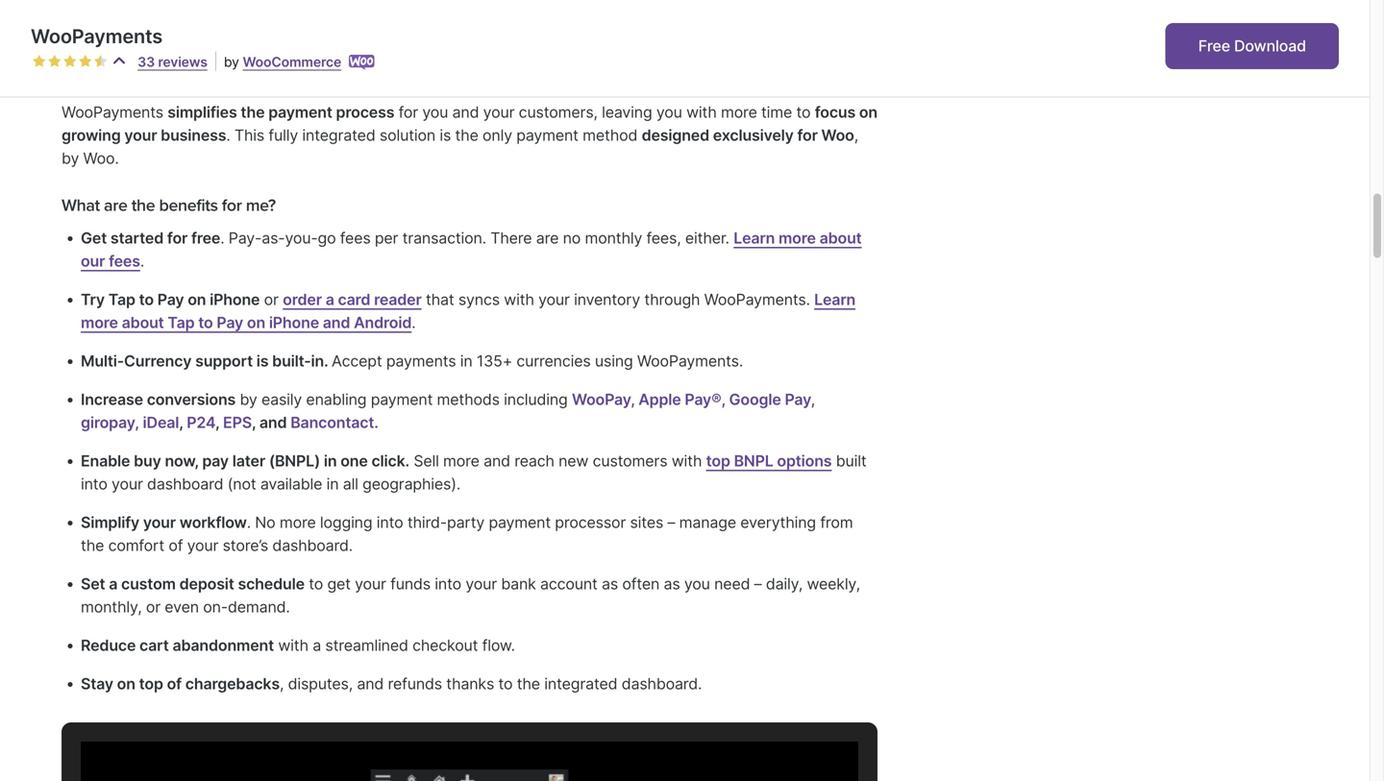Task type: locate. For each thing, give the bounding box(es) containing it.
1 horizontal spatial are
[[536, 229, 559, 248]]

fees,
[[646, 229, 681, 248]]

business
[[161, 126, 226, 145]]

1 horizontal spatial is
[[440, 126, 451, 145]]

by
[[224, 54, 239, 70], [62, 149, 79, 168], [240, 390, 257, 409]]

with right customers
[[672, 452, 702, 471]]

, down reduce cart abandonment with a streamlined checkout flow.
[[280, 675, 284, 694]]

about inside learn more about tap to pay on iphone and android
[[122, 313, 164, 332]]

into
[[511, 55, 538, 74], [81, 475, 107, 494], [377, 513, 403, 532], [435, 575, 461, 594]]

1 vertical spatial is
[[256, 352, 269, 371]]

payment up bank on the bottom left of page
[[489, 513, 551, 532]]

– right sites
[[668, 513, 675, 532]]

dashboard down now,
[[147, 475, 223, 494]]

is left built-
[[256, 352, 269, 371]]

later
[[232, 452, 265, 471]]

on up "support"
[[247, 313, 265, 332]]

0 vertical spatial woopayments
[[31, 25, 163, 48]]

or left order in the top left of the page
[[264, 290, 279, 309]]

1 vertical spatial third-
[[407, 513, 447, 532]]

iphone inside learn more about tap to pay on iphone and android
[[269, 313, 319, 332]]

to down the our fees
[[139, 290, 154, 309]]

set
[[81, 575, 105, 594]]

you
[[208, 32, 234, 51], [422, 103, 448, 122], [656, 103, 682, 122], [684, 575, 710, 594]]

store's down 'can'
[[194, 55, 242, 74]]

into inside to get your funds into your bank account as often as you need – daily, weekly, monthly, or even on-demand.
[[435, 575, 461, 594]]

pay-
[[229, 229, 262, 248]]

1 vertical spatial or
[[146, 598, 160, 617]]

manage up platform.
[[664, 32, 721, 51]]

multi-
[[81, 352, 124, 371]]

woopayments. down either.
[[704, 290, 810, 309]]

1 horizontal spatial pay
[[217, 313, 243, 332]]

1 vertical spatial woopayments.
[[637, 352, 743, 371]]

about for learn more about tap to pay on iphone and android
[[122, 313, 164, 332]]

more right the no at the left bottom of page
[[280, 513, 316, 532]]

. left this
[[226, 126, 230, 145]]

more inside learn more about our fees
[[778, 229, 816, 248]]

free
[[191, 229, 220, 248]]

to left log
[[467, 55, 481, 74]]

to inside learn more about tap to pay on iphone and android
[[198, 313, 213, 332]]

third- down "handle"
[[554, 55, 594, 74]]

rate product 4 stars image
[[79, 55, 92, 68]]

party inside . no more logging into third-party payment processor sites – manage everything from the comfort of your store's dashboard.
[[447, 513, 485, 532]]

into inside . no more logging into third-party payment processor sites – manage everything from the comfort of your store's dashboard.
[[377, 513, 403, 532]]

0 vertical spatial dashboard.
[[272, 536, 353, 555]]

woopayments simplifies the payment process for you and your customers, leaving you with more time to
[[62, 103, 815, 122]]

0 vertical spatial pay
[[157, 290, 184, 309]]

1 horizontal spatial learn
[[814, 290, 855, 309]]

0 horizontal spatial as
[[602, 575, 618, 594]]

simplify your workflow
[[81, 513, 247, 532]]

rate product 5 stars image
[[94, 55, 108, 68]]

p24 link
[[187, 413, 215, 432]]

rate product 3 stars image
[[63, 55, 77, 68]]

with
[[686, 103, 717, 122], [504, 290, 534, 309], [672, 452, 702, 471], [278, 636, 308, 655]]

1 horizontal spatial iphone
[[269, 313, 319, 332]]

disputes, down reduce cart abandonment with a streamlined checkout flow.
[[288, 675, 353, 694]]

0 horizontal spatial are
[[104, 195, 127, 216]]

into right funds
[[435, 575, 461, 594]]

1 horizontal spatial about
[[819, 229, 862, 248]]

woopayments up rate product 5 stars image
[[31, 25, 163, 48]]

1 vertical spatial tap
[[168, 313, 195, 332]]

1 vertical spatial party
[[447, 513, 485, 532]]

woopayments for woopayments
[[31, 25, 163, 48]]

syncs
[[458, 290, 500, 309]]

abandonment
[[172, 636, 274, 655]]

party down built into your dashboard (not available in all geographies).
[[447, 513, 485, 532]]

1 horizontal spatial dashboard.
[[622, 675, 702, 694]]

about inside learn more about our fees
[[819, 229, 862, 248]]

dashboard. inside . no more logging into third-party payment processor sites – manage everything from the comfort of your store's dashboard.
[[272, 536, 353, 555]]

for
[[399, 103, 418, 122], [797, 126, 818, 145], [222, 195, 242, 216], [167, 229, 188, 248]]

learn inside learn more about our fees
[[734, 229, 775, 248]]

. no more logging into third-party payment processor sites – manage everything from the comfort of your store's dashboard.
[[81, 513, 853, 555]]

on right focus
[[859, 103, 878, 122]]

0 horizontal spatial –
[[668, 513, 675, 532]]

0 vertical spatial party
[[594, 55, 631, 74]]

in inside built into your dashboard (not available in all geographies).
[[326, 475, 339, 494]]

iphone down pay-
[[210, 290, 260, 309]]

0 vertical spatial learn
[[734, 229, 775, 248]]

store's down the no at the left bottom of page
[[223, 536, 268, 555]]

0 horizontal spatial by
[[62, 149, 79, 168]]

from right "everything"
[[820, 513, 853, 532]]

0 vertical spatial store's
[[194, 55, 242, 74]]

reader
[[374, 290, 422, 309]]

your left bank on the bottom left of page
[[466, 575, 497, 594]]

0 horizontal spatial party
[[447, 513, 485, 532]]

from inside with woopayments, you can collect payments, track cash flow, handle disputes, and manage recurring revenue directly from your store's dashboard — without needing to log into a third-party platform.
[[120, 55, 154, 74]]

of down the cart
[[167, 675, 182, 694]]

. left pay-
[[220, 229, 224, 248]]

0 horizontal spatial about
[[122, 313, 164, 332]]

tap up "currency"
[[168, 313, 195, 332]]

into down enable
[[81, 475, 107, 494]]

often
[[622, 575, 660, 594]]

1 vertical spatial iphone
[[269, 313, 319, 332]]

are right what
[[104, 195, 127, 216]]

,
[[854, 126, 858, 145], [179, 413, 183, 432], [215, 413, 219, 432], [252, 413, 256, 432], [280, 675, 284, 694]]

– inside to get your funds into your bank account as often as you need – daily, weekly, monthly, or even on-demand.
[[754, 575, 762, 594]]

dashboard down collect
[[246, 55, 324, 74]]

dashboard.
[[272, 536, 353, 555], [622, 675, 702, 694]]

0 vertical spatial or
[[264, 290, 279, 309]]

0 vertical spatial about
[[819, 229, 862, 248]]

1 horizontal spatial disputes,
[[564, 32, 629, 51]]

third- inside . no more logging into third-party payment processor sites – manage everything from the comfort of your store's dashboard.
[[407, 513, 447, 532]]

to up "support"
[[198, 313, 213, 332]]

0 vertical spatial third-
[[554, 55, 594, 74]]

in.
[[311, 352, 328, 371]]

pay up "currency"
[[157, 290, 184, 309]]

currency
[[124, 352, 192, 371]]

disputes, right "handle"
[[564, 32, 629, 51]]

1 vertical spatial about
[[122, 313, 164, 332]]

1 vertical spatial –
[[754, 575, 762, 594]]

and down easily
[[259, 413, 287, 432]]

your up only
[[483, 103, 515, 122]]

stay
[[81, 675, 113, 694]]

apple
[[638, 390, 681, 409]]

are
[[104, 195, 127, 216], [536, 229, 559, 248]]

free download link
[[1166, 23, 1339, 69]]

, by woo.
[[62, 126, 858, 168]]

and inside with woopayments, you can collect payments, track cash flow, handle disputes, and manage recurring revenue directly from your store's dashboard — without needing to log into a third-party platform.
[[633, 32, 660, 51]]

focus
[[815, 103, 855, 122]]

0 vertical spatial from
[[120, 55, 154, 74]]

the inside . no more logging into third-party payment processor sites – manage everything from the comfort of your store's dashboard.
[[81, 536, 104, 555]]

—
[[328, 55, 343, 74]]

payment down the customers,
[[516, 126, 578, 145]]

your right 33
[[158, 55, 191, 74]]

top
[[706, 452, 730, 471], [139, 675, 163, 694]]

manage
[[664, 32, 721, 51], [679, 513, 736, 532]]

of inside . no more logging into third-party payment processor sites – manage everything from the comfort of your store's dashboard.
[[168, 536, 183, 555]]

without
[[347, 55, 401, 74]]

1 vertical spatial dashboard
[[147, 475, 223, 494]]

your right growing
[[124, 126, 157, 145]]

1 horizontal spatial party
[[594, 55, 631, 74]]

0 vertical spatial are
[[104, 195, 127, 216]]

woopay, link
[[572, 390, 635, 409]]

1 vertical spatial in
[[324, 452, 337, 471]]

as right often
[[664, 575, 680, 594]]

and inside increase conversions by easily enabling payment methods including woopay, apple pay®, google pay, giropay, ideal , p24 , eps , and bancontact.
[[259, 413, 287, 432]]

benefits
[[159, 195, 218, 216]]

tap
[[108, 290, 135, 309], [168, 313, 195, 332]]

enabling
[[306, 390, 367, 409]]

simplify
[[81, 513, 139, 532]]

, left p24
[[179, 413, 183, 432]]

0 vertical spatial disputes,
[[564, 32, 629, 51]]

with up designed
[[686, 103, 717, 122]]

more right either.
[[778, 229, 816, 248]]

0 horizontal spatial third-
[[407, 513, 447, 532]]

android
[[354, 313, 412, 332]]

a inside with woopayments, you can collect payments, track cash flow, handle disputes, and manage recurring revenue directly from your store's dashboard — without needing to log into a third-party platform.
[[542, 55, 550, 74]]

methods
[[437, 390, 500, 409]]

woopayments,
[[98, 32, 204, 51]]

your
[[158, 55, 191, 74], [483, 103, 515, 122], [124, 126, 157, 145], [538, 290, 570, 309], [112, 475, 143, 494], [143, 513, 176, 532], [187, 536, 218, 555], [355, 575, 386, 594], [466, 575, 497, 594]]

0 vertical spatial –
[[668, 513, 675, 532]]

and up , by woo.
[[452, 103, 479, 122]]

in
[[460, 352, 472, 371], [324, 452, 337, 471], [326, 475, 339, 494]]

are left "no"
[[536, 229, 559, 248]]

and up platform.
[[633, 32, 660, 51]]

store's inside . no more logging into third-party payment processor sites – manage everything from the comfort of your store's dashboard.
[[223, 536, 268, 555]]

top bnpl options link
[[706, 452, 832, 471]]

a
[[542, 55, 550, 74], [326, 290, 334, 309], [109, 575, 117, 594], [313, 636, 321, 655]]

0 horizontal spatial learn
[[734, 229, 775, 248]]

is
[[440, 126, 451, 145], [256, 352, 269, 371]]

third- down geographies).
[[407, 513, 447, 532]]

support
[[195, 352, 253, 371]]

pay®,
[[685, 390, 725, 409]]

0 horizontal spatial or
[[146, 598, 160, 617]]

account
[[540, 575, 598, 594]]

0 horizontal spatial dashboard.
[[272, 536, 353, 555]]

exclusively
[[713, 126, 794, 145]]

available
[[260, 475, 322, 494]]

by up "eps" at left bottom
[[240, 390, 257, 409]]

more
[[721, 103, 757, 122], [778, 229, 816, 248], [81, 313, 118, 332], [443, 452, 479, 471], [280, 513, 316, 532]]

and down the 'order a card reader' link
[[323, 313, 350, 332]]

into inside with woopayments, you can collect payments, track cash flow, handle disputes, and manage recurring revenue directly from your store's dashboard — without needing to log into a third-party platform.
[[511, 55, 538, 74]]

by inside , by woo.
[[62, 149, 79, 168]]

33 reviews
[[138, 54, 207, 70]]

1 horizontal spatial dashboard
[[246, 55, 324, 74]]

is down woopayments simplifies the payment process for you and your customers, leaving you with more time to on the top
[[440, 126, 451, 145]]

party
[[594, 55, 631, 74], [447, 513, 485, 532]]

one
[[340, 452, 368, 471]]

p24
[[187, 413, 215, 432]]

1 vertical spatial manage
[[679, 513, 736, 532]]

, down focus
[[854, 126, 858, 145]]

learn
[[734, 229, 775, 248], [814, 290, 855, 309]]

1 vertical spatial from
[[820, 513, 853, 532]]

1 vertical spatial by
[[62, 149, 79, 168]]

your inside with woopayments, you can collect payments, track cash flow, handle disputes, and manage recurring revenue directly from your store's dashboard — without needing to log into a third-party platform.
[[158, 55, 191, 74]]

1 horizontal spatial –
[[754, 575, 762, 594]]

your down buy
[[112, 475, 143, 494]]

woopayments.
[[704, 290, 810, 309], [637, 352, 743, 371]]

on inside learn more about tap to pay on iphone and android
[[247, 313, 265, 332]]

, inside , by woo.
[[854, 126, 858, 145]]

click.
[[371, 452, 409, 471]]

your inside . no more logging into third-party payment processor sites – manage everything from the comfort of your store's dashboard.
[[187, 536, 218, 555]]

transaction search screen image
[[370, 770, 569, 781]]

0 vertical spatial dashboard
[[246, 55, 324, 74]]

by woocommerce
[[224, 54, 341, 70]]

, up the later
[[252, 413, 256, 432]]

top down the cart
[[139, 675, 163, 694]]

0 vertical spatial iphone
[[210, 290, 260, 309]]

try
[[81, 290, 105, 309]]

into right logging
[[377, 513, 403, 532]]

0 vertical spatial tap
[[108, 290, 135, 309]]

need
[[714, 575, 750, 594]]

learn more about tap to pay on iphone and android link
[[81, 290, 855, 332]]

1 vertical spatial of
[[167, 675, 182, 694]]

and
[[633, 32, 660, 51], [452, 103, 479, 122], [323, 313, 350, 332], [259, 413, 287, 432], [484, 452, 510, 471], [357, 675, 384, 694]]

store's inside with woopayments, you can collect payments, track cash flow, handle disputes, and manage recurring revenue directly from your store's dashboard — without needing to log into a third-party platform.
[[194, 55, 242, 74]]

1 vertical spatial store's
[[223, 536, 268, 555]]

only
[[483, 126, 512, 145]]

options
[[777, 452, 832, 471]]

. left the no at the left bottom of page
[[247, 513, 251, 532]]

woopayments. up 'apple pay®,' link
[[637, 352, 743, 371]]

the right thanks
[[517, 675, 540, 694]]

or down 'custom'
[[146, 598, 160, 617]]

2 vertical spatial by
[[240, 390, 257, 409]]

learn inside learn more about tap to pay on iphone and android
[[814, 290, 855, 309]]

tap right try
[[108, 290, 135, 309]]

0 horizontal spatial top
[[139, 675, 163, 694]]

in left 135+
[[460, 352, 472, 371]]

customers
[[593, 452, 667, 471]]

the up this
[[241, 103, 265, 122]]

eps link
[[223, 413, 252, 432]]

designed
[[642, 126, 709, 145]]

1 vertical spatial top
[[139, 675, 163, 694]]

0 vertical spatial integrated
[[302, 126, 375, 145]]

1 horizontal spatial third-
[[554, 55, 594, 74]]

you left need
[[684, 575, 710, 594]]

more down try
[[81, 313, 118, 332]]

you left 'can'
[[208, 32, 234, 51]]

a down "handle"
[[542, 55, 550, 74]]

as
[[602, 575, 618, 594], [664, 575, 680, 594]]

1 vertical spatial woopayments
[[62, 103, 163, 122]]

0 vertical spatial manage
[[664, 32, 721, 51]]

– right need
[[754, 575, 762, 594]]

woopayments up growing
[[62, 103, 163, 122]]

0 horizontal spatial from
[[120, 55, 154, 74]]

to inside to get your funds into your bank account as often as you need – daily, weekly, monthly, or even on-demand.
[[309, 575, 323, 594]]

deposit
[[179, 575, 234, 594]]

1 horizontal spatial integrated
[[544, 675, 617, 694]]

. inside . no more logging into third-party payment processor sites – manage everything from the comfort of your store's dashboard.
[[247, 513, 251, 532]]

0 horizontal spatial is
[[256, 352, 269, 371]]

bank
[[501, 575, 536, 594]]

the down simplify at bottom left
[[81, 536, 104, 555]]

new
[[559, 452, 588, 471]]

from down 'woopayments,'
[[120, 55, 154, 74]]

0 horizontal spatial tap
[[108, 290, 135, 309]]

1 vertical spatial pay
[[217, 313, 243, 332]]

in left one
[[324, 452, 337, 471]]

1 vertical spatial disputes,
[[288, 675, 353, 694]]

0 horizontal spatial integrated
[[302, 126, 375, 145]]

1 horizontal spatial tap
[[168, 313, 195, 332]]

1 horizontal spatial by
[[224, 54, 239, 70]]

disputes, inside with woopayments, you can collect payments, track cash flow, handle disputes, and manage recurring revenue directly from your store's dashboard — without needing to log into a third-party platform.
[[564, 32, 629, 51]]

on inside the focus on growing your business
[[859, 103, 878, 122]]

process
[[336, 103, 394, 122]]

party up leaving
[[594, 55, 631, 74]]

into down "handle"
[[511, 55, 538, 74]]

0 vertical spatial of
[[168, 536, 183, 555]]

2 vertical spatial in
[[326, 475, 339, 494]]

0 horizontal spatial iphone
[[210, 290, 260, 309]]

and inside learn more about tap to pay on iphone and android
[[323, 313, 350, 332]]

as left often
[[602, 575, 618, 594]]

in left all
[[326, 475, 339, 494]]

log
[[485, 55, 507, 74]]

payment down multi-currency support is built-in. accept payments in 135+ currencies using woopayments. on the top
[[371, 390, 433, 409]]

to left get
[[309, 575, 323, 594]]

1 horizontal spatial as
[[664, 575, 680, 594]]

1 vertical spatial learn
[[814, 290, 855, 309]]

or inside to get your funds into your bank account as often as you need – daily, weekly, monthly, or even on-demand.
[[146, 598, 160, 617]]

third- inside with woopayments, you can collect payments, track cash flow, handle disputes, and manage recurring revenue directly from your store's dashboard — without needing to log into a third-party platform.
[[554, 55, 594, 74]]

you inside to get your funds into your bank account as often as you need – daily, weekly, monthly, or even on-demand.
[[684, 575, 710, 594]]

top left 'bnpl'
[[706, 452, 730, 471]]

payment inside increase conversions by easily enabling payment methods including woopay, apple pay®, google pay, giropay, ideal , p24 , eps , and bancontact.
[[371, 390, 433, 409]]

payments,
[[319, 32, 393, 51]]

with woopayments, you can collect payments, track cash flow, handle disputes, and manage recurring revenue directly from your store's dashboard — without needing to log into a third-party platform.
[[62, 32, 851, 74]]

0 horizontal spatial dashboard
[[147, 475, 223, 494]]

1 horizontal spatial from
[[820, 513, 853, 532]]

the
[[241, 103, 265, 122], [455, 126, 478, 145], [131, 195, 155, 216], [81, 536, 104, 555], [517, 675, 540, 694]]

2 horizontal spatial by
[[240, 390, 257, 409]]

0 vertical spatial top
[[706, 452, 730, 471]]



Task type: vqa. For each thing, say whether or not it's contained in the screenshot.
learn for Learn more about Tap to Pay on iPhone and Android
yes



Task type: describe. For each thing, give the bounding box(es) containing it.
your right get
[[355, 575, 386, 594]]

revenue
[[794, 32, 851, 51]]

to right thanks
[[498, 675, 513, 694]]

woopayments for woopayments simplifies the payment process for you and your customers, leaving you with more time to
[[62, 103, 163, 122]]

flow,
[[475, 32, 508, 51]]

your left the inventory
[[538, 290, 570, 309]]

your up comfort
[[143, 513, 176, 532]]

sites
[[630, 513, 663, 532]]

payment up fully
[[268, 103, 332, 122]]

giropay, link
[[81, 413, 139, 432]]

that
[[426, 290, 454, 309]]

0 horizontal spatial disputes,
[[288, 675, 353, 694]]

can
[[238, 32, 264, 51]]

learn more about tap to pay on iphone and android
[[81, 290, 855, 332]]

manage inside with woopayments, you can collect payments, track cash flow, handle disputes, and manage recurring revenue directly from your store's dashboard — without needing to log into a third-party platform.
[[664, 32, 721, 51]]

1 vertical spatial are
[[536, 229, 559, 248]]

. this fully integrated solution is the only payment method designed exclusively for woo
[[226, 126, 854, 145]]

store's for no
[[223, 536, 268, 555]]

fully
[[269, 126, 298, 145]]

learn more about our fees link
[[81, 229, 862, 271]]

on right "stay"
[[117, 675, 135, 694]]

no
[[255, 513, 275, 532]]

even
[[165, 598, 199, 617]]

into inside built into your dashboard (not available in all geographies).
[[81, 475, 107, 494]]

monthly,
[[81, 598, 142, 617]]

your inside built into your dashboard (not available in all geographies).
[[112, 475, 143, 494]]

handle
[[512, 32, 560, 51]]

get
[[81, 229, 107, 248]]

1 as from the left
[[602, 575, 618, 594]]

with
[[62, 32, 94, 51]]

with down demand.
[[278, 636, 308, 655]]

, left "eps" at left bottom
[[215, 413, 219, 432]]

simplifies
[[167, 103, 237, 122]]

no
[[563, 229, 581, 248]]

me?
[[246, 195, 276, 216]]

everything
[[740, 513, 816, 532]]

with right syncs
[[504, 290, 534, 309]]

and down 'streamlined'
[[357, 675, 384, 694]]

for left woo
[[797, 126, 818, 145]]

increase conversions by easily enabling payment methods including woopay, apple pay®, google pay, giropay, ideal , p24 , eps , and bancontact.
[[81, 390, 815, 432]]

streamlined
[[325, 636, 408, 655]]

multi-currency support is built-in. accept payments in 135+ currencies using woopayments.
[[81, 352, 743, 371]]

payments
[[386, 352, 456, 371]]

0 vertical spatial in
[[460, 352, 472, 371]]

to right "time"
[[796, 103, 811, 122]]

logging
[[320, 513, 372, 532]]

to inside with woopayments, you can collect payments, track cash flow, handle disputes, and manage recurring revenue directly from your store's dashboard — without needing to log into a third-party platform.
[[467, 55, 481, 74]]

order a card reader link
[[283, 290, 422, 309]]

free download
[[1198, 37, 1306, 55]]

the up started
[[131, 195, 155, 216]]

enable buy now, pay later (bnpl) in one click. sell more and reach new customers with top bnpl options
[[81, 452, 832, 471]]

demand.
[[228, 598, 290, 617]]

either.
[[685, 229, 729, 248]]

you inside with woopayments, you can collect payments, track cash flow, handle disputes, and manage recurring revenue directly from your store's dashboard — without needing to log into a third-party platform.
[[208, 32, 234, 51]]

dashboard inside with woopayments, you can collect payments, track cash flow, handle disputes, and manage recurring revenue directly from your store's dashboard — without needing to log into a third-party platform.
[[246, 55, 324, 74]]

rate product 1 star image
[[33, 55, 46, 68]]

more inside . no more logging into third-party payment processor sites – manage everything from the comfort of your store's dashboard.
[[280, 513, 316, 532]]

0 vertical spatial is
[[440, 126, 451, 145]]

ideal
[[143, 413, 179, 432]]

a right set
[[109, 575, 117, 594]]

using
[[595, 352, 633, 371]]

more right sell
[[443, 452, 479, 471]]

focus on growing your business
[[62, 103, 878, 145]]

manage inside . no more logging into third-party payment processor sites – manage everything from the comfort of your store's dashboard.
[[679, 513, 736, 532]]

from inside . no more logging into third-party payment processor sites – manage everything from the comfort of your store's dashboard.
[[820, 513, 853, 532]]

woocommerce
[[243, 54, 341, 70]]

track
[[397, 32, 433, 51]]

what are the benefits for me?
[[62, 195, 276, 216]]

set a custom deposit schedule
[[81, 575, 305, 594]]

as-
[[262, 229, 285, 248]]

built into your dashboard (not available in all geographies).
[[81, 452, 866, 494]]

free
[[1198, 37, 1230, 55]]

this
[[234, 126, 264, 145]]

1 vertical spatial dashboard.
[[622, 675, 702, 694]]

learn more about our fees
[[81, 229, 862, 271]]

0 vertical spatial by
[[224, 54, 239, 70]]

learn for learn more about our fees
[[734, 229, 775, 248]]

more inside learn more about tap to pay on iphone and android
[[81, 313, 118, 332]]

. down started
[[140, 252, 144, 271]]

inventory
[[574, 290, 640, 309]]

store's for woopayments,
[[194, 55, 242, 74]]

conversions
[[147, 390, 236, 409]]

customers,
[[519, 103, 598, 122]]

dashboard inside built into your dashboard (not available in all geographies).
[[147, 475, 223, 494]]

directly
[[62, 55, 116, 74]]

geographies).
[[362, 475, 460, 494]]

woo.
[[83, 149, 119, 168]]

135+
[[477, 352, 512, 371]]

processor
[[555, 513, 626, 532]]

reduce cart abandonment with a streamlined checkout flow.
[[81, 636, 515, 655]]

refunds
[[388, 675, 442, 694]]

reviews
[[158, 54, 207, 70]]

there
[[490, 229, 532, 248]]

try tap to pay on iphone or order a card reader that syncs with your inventory through woopayments.
[[81, 290, 814, 309]]

apple pay®, link
[[638, 390, 725, 409]]

you up designed
[[656, 103, 682, 122]]

1 horizontal spatial or
[[264, 290, 279, 309]]

recurring
[[726, 32, 789, 51]]

your inside the focus on growing your business
[[124, 126, 157, 145]]

a left the card
[[326, 290, 334, 309]]

rate product 2 stars image
[[48, 55, 62, 68]]

buy
[[134, 452, 161, 471]]

a left 'streamlined'
[[313, 636, 321, 655]]

get started for free . pay-as-you-go fees per transaction. there are no monthly fees, either.
[[81, 229, 734, 248]]

1 vertical spatial integrated
[[544, 675, 617, 694]]

2 as from the left
[[664, 575, 680, 594]]

download
[[1234, 37, 1306, 55]]

for left "me?"
[[222, 195, 242, 216]]

developed by woocommerce image
[[349, 55, 375, 70]]

transaction.
[[402, 229, 486, 248]]

all
[[343, 475, 358, 494]]

. down the reader
[[412, 313, 416, 332]]

pay
[[202, 452, 229, 471]]

on down free
[[188, 290, 206, 309]]

in for geographies).
[[326, 475, 339, 494]]

learn for learn more about tap to pay on iphone and android
[[814, 290, 855, 309]]

growing
[[62, 126, 121, 145]]

and left reach
[[484, 452, 510, 471]]

flow.
[[482, 636, 515, 655]]

by inside increase conversions by easily enabling payment methods including woopay, apple pay®, google pay, giropay, ideal , p24 , eps , and bancontact.
[[240, 390, 257, 409]]

party inside with woopayments, you can collect payments, track cash flow, handle disputes, and manage recurring revenue directly from your store's dashboard — without needing to log into a third-party platform.
[[594, 55, 631, 74]]

tap inside learn more about tap to pay on iphone and android
[[168, 313, 195, 332]]

accept
[[332, 352, 382, 371]]

needing
[[405, 55, 462, 74]]

collect
[[268, 32, 315, 51]]

cart
[[139, 636, 169, 655]]

schedule
[[238, 575, 305, 594]]

(bnpl)
[[269, 452, 320, 471]]

for left free
[[167, 229, 188, 248]]

reduce
[[81, 636, 136, 655]]

workflow
[[179, 513, 247, 532]]

for up solution
[[399, 103, 418, 122]]

pay inside learn more about tap to pay on iphone and android
[[217, 313, 243, 332]]

1 horizontal spatial top
[[706, 452, 730, 471]]

in for click.
[[324, 452, 337, 471]]

including
[[504, 390, 568, 409]]

the left only
[[455, 126, 478, 145]]

card
[[338, 290, 370, 309]]

you up solution
[[422, 103, 448, 122]]

payment inside . no more logging into third-party payment processor sites – manage everything from the comfort of your store's dashboard.
[[489, 513, 551, 532]]

woopay,
[[572, 390, 635, 409]]

0 horizontal spatial pay
[[157, 290, 184, 309]]

increase
[[81, 390, 143, 409]]

bnpl
[[734, 452, 773, 471]]

0 vertical spatial woopayments.
[[704, 290, 810, 309]]

about for learn more about our fees
[[819, 229, 862, 248]]

funds
[[390, 575, 431, 594]]

order
[[283, 290, 322, 309]]

more up the exclusively on the right of page
[[721, 103, 757, 122]]

– inside . no more logging into third-party payment processor sites – manage everything from the comfort of your store's dashboard.
[[668, 513, 675, 532]]



